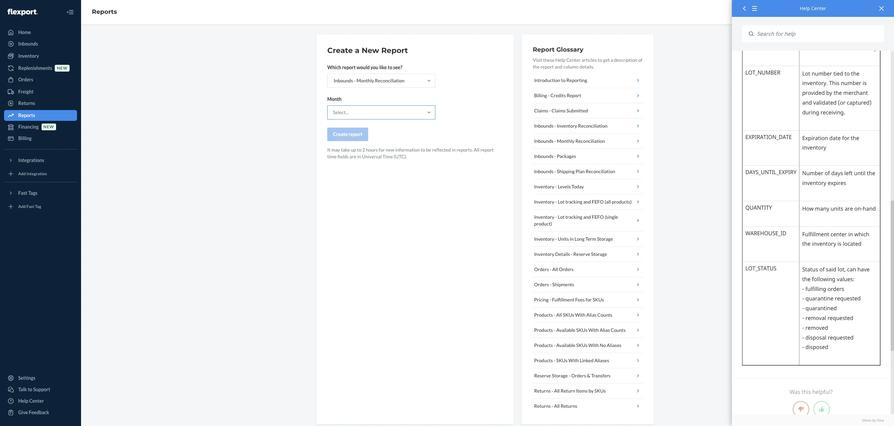 Task type: locate. For each thing, give the bounding box(es) containing it.
1 available from the top
[[557, 327, 576, 333]]

0 horizontal spatial alias
[[587, 312, 597, 318]]

1 vertical spatial in
[[357, 154, 361, 160]]

help center
[[800, 5, 827, 11], [18, 398, 44, 404]]

1 add from the top
[[18, 171, 26, 177]]

skus down orders - shipments button
[[593, 297, 604, 303]]

inbounds - monthly reconciliation down inbounds - inventory reconciliation on the right top of page
[[534, 138, 605, 144]]

0 vertical spatial create
[[327, 46, 353, 55]]

a left new
[[355, 46, 360, 55]]

- inside products - available skus with no aliases button
[[554, 343, 556, 348]]

0 vertical spatial monthly
[[357, 78, 374, 83]]

and inside button
[[584, 199, 591, 205]]

fast left tags at the top
[[18, 190, 27, 196]]

linked
[[580, 358, 594, 364]]

new up the orders link
[[57, 66, 68, 71]]

report left would
[[342, 65, 356, 70]]

1 horizontal spatial reserve
[[574, 251, 590, 257]]

flexport logo image
[[7, 9, 38, 15]]

(single
[[605, 214, 618, 220]]

inventory left levels
[[534, 184, 555, 190]]

- inside inbounds - packages button
[[555, 153, 556, 159]]

- for orders - all orders button
[[550, 267, 552, 272]]

0 vertical spatial fast
[[18, 190, 27, 196]]

- for products - skus with linked aliases button
[[554, 358, 556, 364]]

all down 'fulfillment' on the right
[[557, 312, 562, 318]]

0 horizontal spatial a
[[355, 46, 360, 55]]

orders up 'shipments'
[[559, 267, 574, 272]]

monthly inside "button"
[[557, 138, 575, 144]]

reconciliation down inbounds - packages button
[[586, 169, 615, 174]]

1 vertical spatial for
[[586, 297, 592, 303]]

billing inside button
[[534, 93, 547, 98]]

with inside 'button'
[[589, 327, 599, 333]]

inbounds down 'inbounds - packages'
[[534, 169, 554, 174]]

create up which
[[327, 46, 353, 55]]

for inside "button"
[[586, 297, 592, 303]]

reconciliation down inbounds - inventory reconciliation button
[[576, 138, 605, 144]]

aliases right the no
[[607, 343, 622, 348]]

0 horizontal spatial in
[[357, 154, 361, 160]]

help up give
[[18, 398, 28, 404]]

introduction to reporting button
[[533, 73, 643, 88]]

lot inside button
[[558, 199, 565, 205]]

orders up pricing
[[534, 282, 549, 288]]

report up see?
[[382, 46, 408, 55]]

2 add from the top
[[18, 204, 26, 209]]

1 horizontal spatial help
[[556, 57, 566, 63]]

reports.
[[457, 147, 473, 153]]

0 vertical spatial inbounds - monthly reconciliation
[[334, 78, 405, 83]]

create up may
[[333, 131, 348, 137]]

report up up
[[349, 131, 363, 137]]

reserve storage - orders & transfers
[[534, 373, 611, 379]]

new up billing link at the top of page
[[43, 125, 54, 130]]

products for products - skus with linked aliases
[[534, 358, 553, 364]]

products
[[534, 312, 553, 318], [534, 327, 553, 333], [534, 343, 553, 348], [534, 358, 553, 364]]

orders for orders - all orders
[[534, 267, 549, 272]]

available inside 'button'
[[557, 327, 576, 333]]

inventory up product)
[[534, 214, 555, 220]]

- inside inbounds - shipping plan reconciliation button
[[555, 169, 556, 174]]

- for products - available skus with no aliases button
[[554, 343, 556, 348]]

- left 'shipments'
[[550, 282, 552, 288]]

with down products - all skus with alias counts button
[[589, 327, 599, 333]]

claims down the billing - credits report
[[534, 108, 548, 114]]

products)
[[612, 199, 632, 205]]

0 horizontal spatial billing
[[18, 136, 32, 141]]

1 vertical spatial billing
[[18, 136, 32, 141]]

0 horizontal spatial claims
[[534, 108, 548, 114]]

1 horizontal spatial alias
[[600, 327, 610, 333]]

inventory - levels today
[[534, 184, 584, 190]]

lot for inventory - lot tracking and fefo (all products)
[[558, 199, 565, 205]]

fefo inside button
[[592, 199, 604, 205]]

2 horizontal spatial new
[[386, 147, 395, 153]]

long
[[575, 236, 585, 242]]

1 fefo from the top
[[592, 199, 604, 205]]

1 horizontal spatial center
[[567, 57, 581, 63]]

2 products from the top
[[534, 327, 553, 333]]

elevio
[[863, 418, 872, 423]]

inventory details - reserve storage
[[534, 251, 607, 257]]

0 vertical spatial available
[[557, 327, 576, 333]]

0 horizontal spatial inbounds - monthly reconciliation
[[334, 78, 405, 83]]

which
[[327, 65, 341, 70]]

a right get
[[611, 57, 613, 63]]

product)
[[534, 221, 552, 227]]

of
[[639, 57, 643, 63]]

- inside reserve storage - orders & transfers button
[[569, 373, 571, 379]]

in inside button
[[570, 236, 574, 242]]

- inside pricing - fulfillment fees for skus "button"
[[550, 297, 551, 303]]

1 horizontal spatial a
[[611, 57, 613, 63]]

- inside inbounds - inventory reconciliation button
[[555, 123, 556, 129]]

1 horizontal spatial by
[[873, 418, 876, 423]]

2 horizontal spatial report
[[567, 93, 581, 98]]

reconciliation inside "button"
[[576, 138, 605, 144]]

freight
[[18, 89, 33, 95]]

- down the inventory - levels today
[[556, 199, 557, 205]]

settings link
[[4, 373, 77, 384]]

help center up search search box
[[800, 5, 827, 11]]

billing down financing
[[18, 136, 32, 141]]

details
[[556, 251, 570, 257]]

new
[[362, 46, 379, 55]]

1 vertical spatial reports
[[18, 113, 35, 118]]

fast left tag
[[27, 204, 34, 209]]

0 vertical spatial tracking
[[566, 199, 583, 205]]

to left 2
[[357, 147, 362, 153]]

1 vertical spatial inbounds - monthly reconciliation
[[534, 138, 605, 144]]

fast inside dropdown button
[[18, 190, 27, 196]]

- inside inventory - lot tracking and fefo (single product)
[[556, 214, 557, 220]]

glossary
[[557, 46, 584, 53]]

billing for billing - credits report
[[534, 93, 547, 98]]

0 vertical spatial add
[[18, 171, 26, 177]]

new for replenishments
[[57, 66, 68, 71]]

inbounds - shipping plan reconciliation
[[534, 169, 615, 174]]

report inside button
[[567, 93, 581, 98]]

and down inventory - levels today button
[[584, 199, 591, 205]]

inventory up 'orders - all orders'
[[534, 251, 555, 257]]

counts inside button
[[598, 312, 613, 318]]

0 vertical spatial reports link
[[92, 8, 117, 16]]

and for inventory - lot tracking and fefo (all products)
[[584, 199, 591, 205]]

with down fees
[[575, 312, 586, 318]]

inventory inside inventory - lot tracking and fefo (single product)
[[534, 214, 555, 220]]

orders - shipments button
[[533, 277, 643, 293]]

help center up give feedback
[[18, 398, 44, 404]]

no
[[600, 343, 606, 348]]

2 fefo from the top
[[592, 214, 604, 220]]

- inside inbounds - monthly reconciliation "button"
[[555, 138, 556, 144]]

- inside returns - all return items by skus button
[[552, 388, 553, 394]]

inventory down "claims - claims submitted" in the top right of the page
[[557, 123, 577, 129]]

0 vertical spatial new
[[57, 66, 68, 71]]

details.
[[580, 64, 595, 70]]

inbounds - inventory reconciliation
[[534, 123, 608, 129]]

1 horizontal spatial help center
[[800, 5, 827, 11]]

alias inside 'button'
[[600, 327, 610, 333]]

1 products from the top
[[534, 312, 553, 318]]

reports
[[92, 8, 117, 16], [18, 113, 35, 118]]

by
[[589, 388, 594, 394], [873, 418, 876, 423]]

- inside products - all skus with alias counts button
[[554, 312, 556, 318]]

inbounds - monthly reconciliation down which report would you like to see? in the top left of the page
[[334, 78, 405, 83]]

0 vertical spatial lot
[[558, 199, 565, 205]]

- for inbounds - monthly reconciliation "button"
[[555, 138, 556, 144]]

skus up 'reserve storage - orders & transfers'
[[557, 358, 568, 364]]

orders left &
[[572, 373, 586, 379]]

products - all skus with alias counts button
[[533, 308, 643, 323]]

- left levels
[[556, 184, 557, 190]]

2 vertical spatial and
[[584, 214, 591, 220]]

storage up return
[[552, 373, 568, 379]]

- for inventory - levels today button
[[556, 184, 557, 190]]

to left get
[[598, 57, 603, 63]]

2 horizontal spatial center
[[812, 5, 827, 11]]

1 vertical spatial available
[[557, 343, 576, 348]]

0 vertical spatial for
[[379, 147, 385, 153]]

and left column
[[555, 64, 563, 70]]

aliases
[[607, 343, 622, 348], [595, 358, 609, 364]]

new for financing
[[43, 125, 54, 130]]

1 vertical spatial lot
[[558, 214, 565, 220]]

help
[[800, 5, 811, 11], [556, 57, 566, 63], [18, 398, 28, 404]]

1 vertical spatial create
[[333, 131, 348, 137]]

1 horizontal spatial billing
[[534, 93, 547, 98]]

1 horizontal spatial inbounds - monthly reconciliation
[[534, 138, 605, 144]]

all down the returns - all return items by skus at the right
[[554, 404, 560, 409]]

0 vertical spatial reports
[[92, 8, 117, 16]]

- down "claims - claims submitted" in the top right of the page
[[555, 123, 556, 129]]

0 vertical spatial in
[[452, 147, 456, 153]]

lot down the inventory - levels today
[[558, 199, 565, 205]]

0 horizontal spatial report
[[382, 46, 408, 55]]

skus inside 'button'
[[577, 327, 588, 333]]

- inside claims - claims submitted button
[[549, 108, 551, 114]]

create inside "button"
[[333, 131, 348, 137]]

skus up products - available skus with no aliases
[[577, 327, 588, 333]]

counts
[[598, 312, 613, 318], [611, 327, 626, 333]]

0 horizontal spatial help
[[18, 398, 28, 404]]

1 horizontal spatial reports
[[92, 8, 117, 16]]

2 horizontal spatial in
[[570, 236, 574, 242]]

1 vertical spatial reserve
[[534, 373, 551, 379]]

give
[[18, 410, 28, 416]]

fees
[[576, 297, 585, 303]]

1 vertical spatial counts
[[611, 327, 626, 333]]

2 vertical spatial in
[[570, 236, 574, 242]]

talk to support
[[18, 387, 50, 393]]

inventory details - reserve storage button
[[533, 247, 643, 262]]

- for inventory - units in long term storage button
[[556, 236, 557, 242]]

in left long
[[570, 236, 574, 242]]

lot up units
[[558, 214, 565, 220]]

inbounds inside "button"
[[534, 138, 554, 144]]

0 vertical spatial fefo
[[592, 199, 604, 205]]

create a new report
[[327, 46, 408, 55]]

- up products - skus with linked aliases
[[554, 343, 556, 348]]

1 tracking from the top
[[566, 199, 583, 205]]

for right fees
[[586, 297, 592, 303]]

returns - all return items by skus
[[534, 388, 606, 394]]

returns for returns
[[18, 100, 35, 106]]

counts for products - available skus with alias counts
[[611, 327, 626, 333]]

create for create report
[[333, 131, 348, 137]]

inventory for inventory - units in long term storage
[[534, 236, 555, 242]]

alias
[[587, 312, 597, 318], [600, 327, 610, 333]]

center up column
[[567, 57, 581, 63]]

available down products - all skus with alias counts
[[557, 327, 576, 333]]

- inside orders - shipments button
[[550, 282, 552, 288]]

- inside orders - all orders button
[[550, 267, 552, 272]]

alias up the no
[[600, 327, 610, 333]]

- left packages
[[555, 153, 556, 159]]

1 vertical spatial tracking
[[566, 214, 583, 220]]

by right items
[[589, 388, 594, 394]]

products inside 'button'
[[534, 327, 553, 333]]

inbounds for inbounds - packages button
[[534, 153, 554, 159]]

1 vertical spatial alias
[[600, 327, 610, 333]]

products - available skus with no aliases
[[534, 343, 622, 348]]

counts inside 'button'
[[611, 327, 626, 333]]

orders up freight
[[18, 77, 33, 82]]

1 vertical spatial a
[[611, 57, 613, 63]]

- inside inventory - levels today button
[[556, 184, 557, 190]]

add down fast tags
[[18, 204, 26, 209]]

all for returns - all return items by skus
[[554, 388, 560, 394]]

create
[[327, 46, 353, 55], [333, 131, 348, 137]]

2 vertical spatial new
[[386, 147, 395, 153]]

storage
[[597, 236, 613, 242], [591, 251, 607, 257], [552, 373, 568, 379]]

- up the returns - all return items by skus at the right
[[569, 373, 571, 379]]

add left integration
[[18, 171, 26, 177]]

inventory for inventory
[[18, 53, 39, 59]]

storage down term in the bottom right of the page
[[591, 251, 607, 257]]

0 horizontal spatial help center
[[18, 398, 44, 404]]

1 lot from the top
[[558, 199, 565, 205]]

inbounds up 'inbounds - packages'
[[534, 138, 554, 144]]

all left return
[[554, 388, 560, 394]]

with left the no
[[589, 343, 599, 348]]

- down the returns - all return items by skus at the right
[[552, 404, 553, 409]]

- left return
[[552, 388, 553, 394]]

claims down credits
[[552, 108, 566, 114]]

tracking inside button
[[566, 199, 583, 205]]

- inside the billing - credits report button
[[548, 93, 550, 98]]

to inside visit these help center articles to get a description of the report and column details.
[[598, 57, 603, 63]]

1 vertical spatial add
[[18, 204, 26, 209]]

- inside inventory - lot tracking and fefo (all products) button
[[556, 199, 557, 205]]

description
[[614, 57, 638, 63]]

alias down pricing - fulfillment fees for skus "button"
[[587, 312, 597, 318]]

- inside inventory - units in long term storage button
[[556, 236, 557, 242]]

create report button
[[327, 128, 368, 141]]

alias inside button
[[587, 312, 597, 318]]

0 vertical spatial by
[[589, 388, 594, 394]]

in
[[452, 147, 456, 153], [357, 154, 361, 160], [570, 236, 574, 242]]

- up orders - shipments in the bottom of the page
[[550, 267, 552, 272]]

- left units
[[556, 236, 557, 242]]

elevio by dixa link
[[742, 418, 884, 423]]

monthly up packages
[[557, 138, 575, 144]]

4 products from the top
[[534, 358, 553, 364]]

information
[[396, 147, 420, 153]]

- up 'inbounds - packages'
[[555, 138, 556, 144]]

2 vertical spatial center
[[29, 398, 44, 404]]

orders for orders - shipments
[[534, 282, 549, 288]]

0 horizontal spatial reports
[[18, 113, 35, 118]]

1 vertical spatial new
[[43, 125, 54, 130]]

1 vertical spatial center
[[567, 57, 581, 63]]

report inside it may take up to 2 hours for new information to be reflected in reports. all report time fields are in universal time (utc).
[[481, 147, 494, 153]]

for inside it may take up to 2 hours for new information to be reflected in reports. all report time fields are in universal time (utc).
[[379, 147, 385, 153]]

reports link
[[92, 8, 117, 16], [4, 110, 77, 121]]

products for products - available skus with alias counts
[[534, 327, 553, 333]]

give feedback
[[18, 410, 49, 416]]

returns - all return items by skus button
[[533, 384, 643, 399]]

1 horizontal spatial in
[[452, 147, 456, 153]]

1 vertical spatial by
[[873, 418, 876, 423]]

- down the billing - credits report
[[549, 108, 551, 114]]

1 horizontal spatial claims
[[552, 108, 566, 114]]

1 vertical spatial help
[[556, 57, 566, 63]]

was
[[790, 389, 801, 396]]

center
[[812, 5, 827, 11], [567, 57, 581, 63], [29, 398, 44, 404]]

monthly down which report would you like to see? in the top left of the page
[[357, 78, 374, 83]]

0 vertical spatial reserve
[[574, 251, 590, 257]]

1 vertical spatial aliases
[[595, 358, 609, 364]]

get
[[603, 57, 610, 63]]

0 vertical spatial counts
[[598, 312, 613, 318]]

2 lot from the top
[[558, 214, 565, 220]]

1 horizontal spatial new
[[57, 66, 68, 71]]

0 vertical spatial billing
[[534, 93, 547, 98]]

tracking down inventory - lot tracking and fefo (all products)
[[566, 214, 583, 220]]

reconciliation
[[375, 78, 405, 83], [578, 123, 608, 129], [576, 138, 605, 144], [586, 169, 615, 174]]

available for products - available skus with alias counts
[[557, 327, 576, 333]]

0 horizontal spatial new
[[43, 125, 54, 130]]

inbounds left packages
[[534, 153, 554, 159]]

orders inside orders - shipments button
[[534, 282, 549, 288]]

1 vertical spatial reports link
[[4, 110, 77, 121]]

products for products - available skus with no aliases
[[534, 343, 553, 348]]

2 available from the top
[[557, 343, 576, 348]]

center inside visit these help center articles to get a description of the report and column details.
[[567, 57, 581, 63]]

report
[[382, 46, 408, 55], [533, 46, 555, 53], [567, 93, 581, 98]]

0 horizontal spatial reports link
[[4, 110, 77, 121]]

in left the reports.
[[452, 147, 456, 153]]

1 horizontal spatial for
[[586, 297, 592, 303]]

add fast tag link
[[4, 201, 77, 212]]

available up products - skus with linked aliases
[[557, 343, 576, 348]]

3 products from the top
[[534, 343, 553, 348]]

1 horizontal spatial report
[[533, 46, 555, 53]]

- inside products - skus with linked aliases button
[[554, 358, 556, 364]]

billing down introduction
[[534, 93, 547, 98]]

skus
[[593, 297, 604, 303], [563, 312, 574, 318], [577, 327, 588, 333], [577, 343, 588, 348], [557, 358, 568, 364], [595, 388, 606, 394]]

inventory up replenishments
[[18, 53, 39, 59]]

add fast tag
[[18, 204, 41, 209]]

- for returns - all return items by skus button
[[552, 388, 553, 394]]

tracking for (single
[[566, 214, 583, 220]]

lot inside inventory - lot tracking and fefo (single product)
[[558, 214, 565, 220]]

1 vertical spatial and
[[584, 199, 591, 205]]

help down report glossary in the top right of the page
[[556, 57, 566, 63]]

and down inventory - lot tracking and fefo (all products) button
[[584, 214, 591, 220]]

inbounds - monthly reconciliation
[[334, 78, 405, 83], [534, 138, 605, 144]]

returns inside button
[[534, 388, 551, 394]]

and inside inventory - lot tracking and fefo (single product)
[[584, 214, 591, 220]]

dixa
[[877, 418, 884, 423]]

products - skus with linked aliases button
[[533, 353, 643, 369]]

1 vertical spatial monthly
[[557, 138, 575, 144]]

with for products - all skus with alias counts
[[575, 312, 586, 318]]

0 vertical spatial alias
[[587, 312, 597, 318]]

- left the shipping
[[555, 169, 556, 174]]

inventory
[[18, 53, 39, 59], [557, 123, 577, 129], [534, 184, 555, 190], [534, 199, 555, 205], [534, 214, 555, 220], [534, 236, 555, 242], [534, 251, 555, 257]]

report down these
[[541, 64, 554, 70]]

with for products - available skus with no aliases
[[589, 343, 599, 348]]

1 vertical spatial fefo
[[592, 214, 604, 220]]

0 horizontal spatial for
[[379, 147, 385, 153]]

- inside inventory details - reserve storage button
[[571, 251, 573, 257]]

for up time on the left
[[379, 147, 385, 153]]

- inside products - available skus with alias counts 'button'
[[554, 327, 556, 333]]

0 vertical spatial help
[[800, 5, 811, 11]]

with
[[575, 312, 586, 318], [589, 327, 599, 333], [589, 343, 599, 348], [569, 358, 579, 364]]

like
[[380, 65, 387, 70]]

1 horizontal spatial reports link
[[92, 8, 117, 16]]

- down products - all skus with alias counts
[[554, 327, 556, 333]]

0 vertical spatial and
[[555, 64, 563, 70]]

tracking inside inventory - lot tracking and fefo (single product)
[[566, 214, 583, 220]]

report
[[541, 64, 554, 70], [342, 65, 356, 70], [349, 131, 363, 137], [481, 147, 494, 153]]

with left "linked"
[[569, 358, 579, 364]]

0 vertical spatial storage
[[597, 236, 613, 242]]

all for products - all skus with alias counts
[[557, 312, 562, 318]]

report for billing - credits report
[[567, 93, 581, 98]]

new
[[57, 66, 68, 71], [43, 125, 54, 130], [386, 147, 395, 153]]

inbounds - shipping plan reconciliation button
[[533, 164, 643, 179]]

a
[[355, 46, 360, 55], [611, 57, 613, 63]]

orders
[[18, 77, 33, 82], [534, 267, 549, 272], [559, 267, 574, 272], [534, 282, 549, 288], [572, 373, 586, 379]]

articles
[[582, 57, 597, 63]]

and
[[555, 64, 563, 70], [584, 199, 591, 205], [584, 214, 591, 220]]

1 vertical spatial help center
[[18, 398, 44, 404]]

center up search search box
[[812, 5, 827, 11]]

0 horizontal spatial by
[[589, 388, 594, 394]]

skus down products - available skus with alias counts
[[577, 343, 588, 348]]

2 tracking from the top
[[566, 214, 583, 220]]

0 vertical spatial aliases
[[607, 343, 622, 348]]

- up 'reserve storage - orders & transfers'
[[554, 358, 556, 364]]

- inside returns - all returns button
[[552, 404, 553, 409]]

- down 'fulfillment' on the right
[[554, 312, 556, 318]]

available inside button
[[557, 343, 576, 348]]

inbounds down which
[[334, 78, 353, 83]]

reserve storage - orders & transfers button
[[533, 369, 643, 384]]

help up search search box
[[800, 5, 811, 11]]

storage right term in the bottom right of the page
[[597, 236, 613, 242]]

pricing
[[534, 297, 549, 303]]

1 horizontal spatial monthly
[[557, 138, 575, 144]]

- right details
[[571, 251, 573, 257]]

inventory - lot tracking and fefo (single product)
[[534, 214, 618, 227]]

inbounds
[[18, 41, 38, 47], [334, 78, 353, 83], [534, 123, 554, 129], [534, 138, 554, 144], [534, 153, 554, 159], [534, 169, 554, 174]]

fefo inside inventory - lot tracking and fefo (single product)
[[592, 214, 604, 220]]

may
[[332, 147, 340, 153]]

all inside button
[[554, 388, 560, 394]]

lot
[[558, 199, 565, 205], [558, 214, 565, 220]]

reserve up the returns - all return items by skus at the right
[[534, 373, 551, 379]]

help inside visit these help center articles to get a description of the report and column details.
[[556, 57, 566, 63]]



Task type: describe. For each thing, give the bounding box(es) containing it.
available for products - available skus with no aliases
[[557, 343, 576, 348]]

be
[[426, 147, 431, 153]]

1 claims from the left
[[534, 108, 548, 114]]

see?
[[393, 65, 403, 70]]

close navigation image
[[66, 8, 74, 16]]

you
[[371, 65, 379, 70]]

transfers
[[592, 373, 611, 379]]

fast tags
[[18, 190, 37, 196]]

column
[[564, 64, 579, 70]]

0 horizontal spatial center
[[29, 398, 44, 404]]

0 vertical spatial help center
[[800, 5, 827, 11]]

orders for orders
[[18, 77, 33, 82]]

inventory - levels today button
[[533, 179, 643, 195]]

billing - credits report
[[534, 93, 581, 98]]

to left be
[[421, 147, 425, 153]]

Search search field
[[754, 25, 884, 42]]

tracking for (all
[[566, 199, 583, 205]]

products for products - all skus with alias counts
[[534, 312, 553, 318]]

inbounds - monthly reconciliation inside "button"
[[534, 138, 605, 144]]

visit
[[533, 57, 543, 63]]

fefo for (single
[[592, 214, 604, 220]]

products - available skus with alias counts button
[[533, 323, 643, 338]]

introduction to reporting
[[534, 77, 587, 83]]

alias for products - all skus with alias counts
[[587, 312, 597, 318]]

claims - claims submitted
[[534, 108, 588, 114]]

products - skus with linked aliases
[[534, 358, 609, 364]]

billing for billing
[[18, 136, 32, 141]]

fefo for (all
[[592, 199, 604, 205]]

items
[[576, 388, 588, 394]]

- for pricing - fulfillment fees for skus "button"
[[550, 297, 551, 303]]

all for returns - all returns
[[554, 404, 560, 409]]

1 vertical spatial fast
[[27, 204, 34, 209]]

(utc).
[[394, 154, 407, 160]]

inbounds down home
[[18, 41, 38, 47]]

1 vertical spatial storage
[[591, 251, 607, 257]]

create for create a new report
[[327, 46, 353, 55]]

by inside button
[[589, 388, 594, 394]]

reconciliation down like
[[375, 78, 405, 83]]

feedback
[[29, 410, 49, 416]]

2 vertical spatial help
[[18, 398, 28, 404]]

- for returns - all returns button
[[552, 404, 553, 409]]

integration
[[27, 171, 47, 177]]

up
[[351, 147, 356, 153]]

was this helpful?
[[790, 389, 833, 396]]

0 horizontal spatial monthly
[[357, 78, 374, 83]]

financing
[[18, 124, 39, 130]]

inventory for inventory - lot tracking and fefo (all products)
[[534, 199, 555, 205]]

integrations
[[18, 157, 44, 163]]

- for products - all skus with alias counts button
[[554, 312, 556, 318]]

fields
[[338, 154, 349, 160]]

2 claims from the left
[[552, 108, 566, 114]]

today
[[572, 184, 584, 190]]

lot for inventory - lot tracking and fefo (single product)
[[558, 214, 565, 220]]

report inside visit these help center articles to get a description of the report and column details.
[[541, 64, 554, 70]]

replenishments
[[18, 65, 52, 71]]

- for inventory - lot tracking and fefo (all products) button
[[556, 199, 557, 205]]

report for create a new report
[[382, 46, 408, 55]]

take
[[341, 147, 350, 153]]

reflected
[[432, 147, 451, 153]]

- for inbounds - shipping plan reconciliation button
[[555, 169, 556, 174]]

orders - shipments
[[534, 282, 574, 288]]

integrations button
[[4, 155, 77, 166]]

inventory for inventory - lot tracking and fefo (single product)
[[534, 214, 555, 220]]

introduction
[[534, 77, 561, 83]]

and for inventory - lot tracking and fefo (single product)
[[584, 214, 591, 220]]

to inside button
[[561, 77, 566, 83]]

claims - claims submitted button
[[533, 103, 643, 119]]

select...
[[333, 109, 349, 115]]

would
[[357, 65, 370, 70]]

products - all skus with alias counts
[[534, 312, 613, 318]]

returns - all returns button
[[533, 399, 643, 414]]

0 horizontal spatial reserve
[[534, 373, 551, 379]]

help center link
[[4, 396, 77, 407]]

returns for returns - all returns
[[534, 404, 551, 409]]

- down which report would you like to see? in the top left of the page
[[354, 78, 356, 83]]

universal
[[362, 154, 382, 160]]

- for claims - claims submitted button
[[549, 108, 551, 114]]

a inside visit these help center articles to get a description of the report and column details.
[[611, 57, 613, 63]]

inventory for inventory details - reserve storage
[[534, 251, 555, 257]]

products - available skus with alias counts
[[534, 327, 626, 333]]

freight link
[[4, 87, 77, 97]]

returns for returns - all return items by skus
[[534, 388, 551, 394]]

- for inbounds - inventory reconciliation button
[[555, 123, 556, 129]]

inbounds - inventory reconciliation button
[[533, 119, 643, 134]]

counts for products - all skus with alias counts
[[598, 312, 613, 318]]

alias for products - available skus with alias counts
[[600, 327, 610, 333]]

add for add integration
[[18, 171, 26, 177]]

inbounds for inbounds - monthly reconciliation "button"
[[534, 138, 554, 144]]

report inside "button"
[[349, 131, 363, 137]]

skus inside "button"
[[593, 297, 604, 303]]

the
[[533, 64, 540, 70]]

orders - all orders
[[534, 267, 574, 272]]

return
[[561, 388, 575, 394]]

inventory for inventory - levels today
[[534, 184, 555, 190]]

reconciliation down claims - claims submitted button
[[578, 123, 608, 129]]

to right like
[[388, 65, 392, 70]]

inventory - lot tracking and fefo (all products)
[[534, 199, 632, 205]]

are
[[350, 154, 357, 160]]

talk to support button
[[4, 385, 77, 395]]

levels
[[558, 184, 571, 190]]

inbounds - monthly reconciliation button
[[533, 134, 643, 149]]

- for orders - shipments button
[[550, 282, 552, 288]]

this
[[802, 389, 811, 396]]

time
[[327, 154, 337, 160]]

to inside button
[[28, 387, 32, 393]]

and inside visit these help center articles to get a description of the report and column details.
[[555, 64, 563, 70]]

billing - credits report button
[[533, 88, 643, 103]]

skus inside button
[[595, 388, 606, 394]]

new inside it may take up to 2 hours for new information to be reflected in reports. all report time fields are in universal time (utc).
[[386, 147, 395, 153]]

reporting
[[567, 77, 587, 83]]

2 vertical spatial storage
[[552, 373, 568, 379]]

(all
[[605, 199, 611, 205]]

home
[[18, 29, 31, 35]]

credits
[[551, 93, 566, 98]]

packages
[[557, 153, 576, 159]]

pricing - fulfillment fees for skus button
[[533, 293, 643, 308]]

create report
[[333, 131, 363, 137]]

- for inventory - lot tracking and fefo (single product) 'button'
[[556, 214, 557, 220]]

plan
[[576, 169, 585, 174]]

&
[[587, 373, 591, 379]]

- for inbounds - packages button
[[555, 153, 556, 159]]

2 horizontal spatial help
[[800, 5, 811, 11]]

these
[[543, 57, 555, 63]]

units
[[558, 236, 569, 242]]

billing link
[[4, 133, 77, 144]]

2
[[362, 147, 365, 153]]

report glossary
[[533, 46, 584, 53]]

inbounds for inbounds - shipping plan reconciliation button
[[534, 169, 554, 174]]

with for products - available skus with alias counts
[[589, 327, 599, 333]]

skus down pricing - fulfillment fees for skus
[[563, 312, 574, 318]]

inventory link
[[4, 51, 77, 62]]

all for orders - all orders
[[553, 267, 558, 272]]

0 vertical spatial center
[[812, 5, 827, 11]]

hours
[[366, 147, 378, 153]]

0 vertical spatial a
[[355, 46, 360, 55]]

- for products - available skus with alias counts 'button'
[[554, 327, 556, 333]]

submitted
[[567, 108, 588, 114]]

inventory - units in long term storage button
[[533, 232, 643, 247]]

inbounds for inbounds - inventory reconciliation button
[[534, 123, 554, 129]]

inbounds link
[[4, 39, 77, 49]]

all inside it may take up to 2 hours for new information to be reflected in reports. all report time fields are in universal time (utc).
[[474, 147, 480, 153]]

add integration link
[[4, 169, 77, 179]]

home link
[[4, 27, 77, 38]]

orders inside reserve storage - orders & transfers button
[[572, 373, 586, 379]]

inbounds - packages
[[534, 153, 576, 159]]

inbounds - packages button
[[533, 149, 643, 164]]

helpful?
[[813, 389, 833, 396]]

give feedback button
[[4, 408, 77, 418]]

- for the billing - credits report button
[[548, 93, 550, 98]]

add for add fast tag
[[18, 204, 26, 209]]

products - available skus with no aliases button
[[533, 338, 643, 353]]

settings
[[18, 375, 35, 381]]

term
[[586, 236, 596, 242]]

orders link
[[4, 74, 77, 85]]



Task type: vqa. For each thing, say whether or not it's contained in the screenshot.
the leftmost name
no



